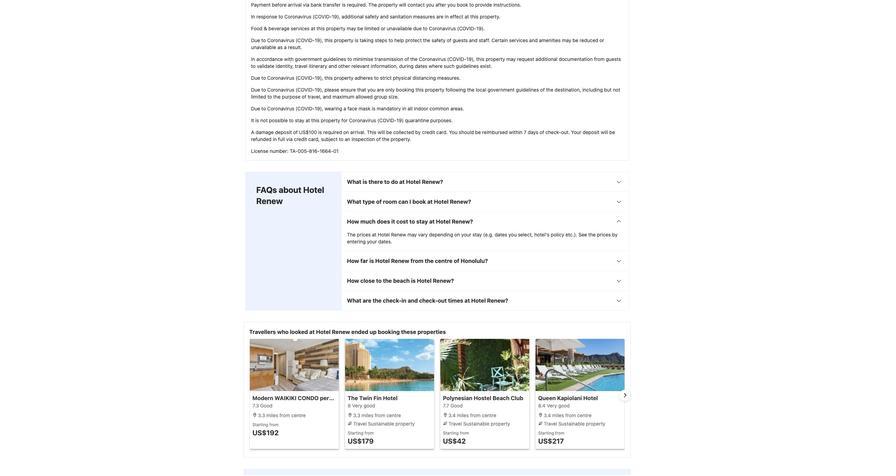 Task type: vqa. For each thing, say whether or not it's contained in the screenshot.
How Close To The Beach Is Hotel Renew? dropdown button
yes



Task type: describe. For each thing, give the bounding box(es) containing it.
from inside starting from us$192
[[269, 423, 278, 428]]

within
[[509, 129, 522, 135]]

following
[[446, 87, 466, 93]]

subject
[[321, 136, 338, 142]]

from down the twin fin hotel 8 very good
[[375, 413, 385, 419]]

dates inside the prices at hotel renew may vary depending on your stay (e.g. dates you select, hotel's policy etc.). see the prices by entering your dates.
[[495, 232, 507, 238]]

all
[[408, 106, 413, 112]]

due to coronavirus (covid-19), wearing a face mask is mandatory in all indoor common areas.
[[251, 106, 464, 112]]

hotel inside the prices at hotel renew may vary depending on your stay (e.g. dates you select, hotel's policy etc.). see the prices by entering your dates.
[[378, 232, 390, 238]]

the inside how far is hotel renew from the centre of honolulu? dropdown button
[[425, 258, 434, 264]]

staff.
[[479, 37, 490, 43]]

(covid- down travel
[[296, 75, 315, 81]]

this up please
[[325, 75, 333, 81]]

starting from us$42
[[443, 431, 469, 446]]

renew? up what type of room can i book at hotel renew?
[[422, 179, 443, 185]]

005-
[[298, 148, 309, 154]]

effect
[[450, 14, 463, 19]]

starting for us$217
[[538, 431, 554, 436]]

travel sustainable property for us$179
[[352, 421, 415, 427]]

waikiki
[[275, 396, 296, 402]]

dates inside in accordance with government guidelines to minimise transmission of the coronavirus (covid-19), this property may request additional documentation from guests to validate identity, travel itinerary and other relevant information, during dates where such guidelines exist.
[[415, 63, 427, 69]]

does
[[377, 219, 390, 225]]

it
[[391, 219, 395, 225]]

beach inside dropdown button
[[393, 278, 410, 284]]

hotel inside queen kapiolani hotel 8.4 very good
[[583, 396, 598, 402]]

the left purpose
[[273, 94, 281, 100]]

centre for us$42
[[482, 413, 496, 419]]

a
[[251, 129, 254, 135]]

indoor
[[414, 106, 428, 112]]

from inside dropdown button
[[411, 258, 423, 264]]

the prices at hotel renew may vary depending on your stay (e.g. dates you select, hotel's policy etc.). see the prices by entering your dates.
[[347, 232, 618, 245]]

the for prices
[[347, 232, 356, 238]]

group
[[374, 94, 387, 100]]

will for contact
[[399, 2, 406, 8]]

a damage deposit of us$100 is required on arrival. this will be collected by credit card. you should be reimbursed within 7 days of check-out. your deposit will be refunded in full via credit card, subject to an inspection of the property.
[[251, 129, 615, 142]]

property inside the due to coronavirus (covid-19), this property is taking steps to help protect the safety of guests and staff. certain services and amenities may be reduced or unavailable as a result.
[[334, 37, 353, 43]]

will for be
[[378, 129, 385, 135]]

hotel right do
[[406, 179, 421, 185]]

of left us$100 at top
[[293, 129, 298, 135]]

government inside in accordance with government guidelines to minimise transmission of the coronavirus (covid-19), this property may request additional documentation from guests to validate identity, travel itinerary and other relevant information, during dates where such guidelines exist.
[[295, 56, 322, 62]]

sustainable for us$217
[[558, 421, 585, 427]]

0 vertical spatial the
[[368, 2, 377, 8]]

your
[[571, 129, 581, 135]]

and left "staff."
[[469, 37, 477, 43]]

for inside "modern waikiki condo perfect for beach getaway! 7.3 good"
[[341, 396, 349, 402]]

0 vertical spatial credit
[[422, 129, 435, 135]]

19), for that
[[315, 87, 323, 93]]

what type of room can i book at hotel renew? button
[[341, 192, 629, 212]]

guests inside the due to coronavirus (covid-19), this property is taking steps to help protect the safety of guests and staff. certain services and amenities may be reduced or unavailable as a result.
[[453, 37, 468, 43]]

days
[[528, 129, 538, 135]]

fin
[[374, 396, 382, 402]]

of inside dropdown button
[[454, 258, 459, 264]]

starting for us$42
[[443, 431, 459, 436]]

kapiolani
[[557, 396, 582, 402]]

1 horizontal spatial your
[[461, 232, 471, 238]]

from down polynesian hostel beach club 7.7 good
[[470, 413, 481, 419]]

card.
[[436, 129, 448, 135]]

in inside a damage deposit of us$100 is required on arrival. this will be collected by credit card. you should be reimbursed within 7 days of check-out. your deposit will be refunded in full via credit card, subject to an inspection of the property.
[[273, 136, 277, 142]]

ta-
[[290, 148, 298, 154]]

and inside in accordance with government guidelines to minimise transmission of the coronavirus (covid-19), this property may request additional documentation from guests to validate identity, travel itinerary and other relevant information, during dates where such guidelines exist.
[[328, 63, 337, 69]]

are inside dropdown button
[[363, 298, 371, 304]]

see
[[579, 232, 587, 238]]

information,
[[371, 63, 398, 69]]

mandatory
[[377, 106, 401, 112]]

purposes.
[[430, 118, 453, 123]]

coronavirus down effect at the top of page
[[429, 25, 456, 31]]

ensure
[[341, 87, 356, 93]]

relevant
[[351, 63, 369, 69]]

starting from us$217
[[538, 431, 564, 446]]

centre down condo
[[291, 413, 306, 419]]

amenities
[[539, 37, 561, 43]]

at right looked
[[309, 329, 315, 336]]

0 horizontal spatial stay
[[295, 118, 304, 123]]

(covid- down travel,
[[296, 106, 315, 112]]

hotel's
[[534, 232, 549, 238]]

measures
[[413, 14, 435, 19]]

face
[[347, 106, 357, 112]]

what for what is there to do at hotel renew?
[[347, 179, 361, 185]]

polynesian hostel beach club 7.7 good
[[443, 396, 523, 409]]

additional inside in accordance with government guidelines to minimise transmission of the coronavirus (covid-19), this property may request additional documentation from guests to validate identity, travel itinerary and other relevant information, during dates where such guidelines exist.
[[535, 56, 558, 62]]

in for in accordance with government guidelines to minimise transmission of the coronavirus (covid-19), this property may request additional documentation from guests to validate identity, travel itinerary and other relevant information, during dates where such guidelines exist.
[[251, 56, 255, 62]]

is right mask
[[372, 106, 375, 112]]

the inside the prices at hotel renew may vary depending on your stay (e.g. dates you select, hotel's policy etc.). see the prices by entering your dates.
[[588, 232, 596, 238]]

01
[[333, 148, 339, 154]]

itinerary
[[309, 63, 327, 69]]

stay inside dropdown button
[[416, 219, 428, 225]]

renew? up out
[[433, 278, 454, 284]]

1 horizontal spatial book
[[457, 2, 468, 8]]

sustainable for us$179
[[368, 421, 394, 427]]

faqs
[[256, 185, 277, 195]]

0 horizontal spatial check-
[[383, 298, 402, 304]]

is left there
[[363, 179, 367, 185]]

who
[[277, 329, 289, 336]]

provide
[[475, 2, 492, 8]]

club
[[511, 396, 523, 402]]

transmission
[[375, 56, 403, 62]]

response
[[256, 14, 277, 19]]

(covid- down the 'bank'
[[313, 14, 332, 19]]

hotel inside the twin fin hotel 8 very good
[[383, 396, 398, 402]]

adheres
[[355, 75, 373, 81]]

us$179
[[348, 438, 374, 446]]

of inside the due to coronavirus (covid-19), this property is taking steps to help protect the safety of guests and staff. certain services and amenities may be reduced or unavailable as a result.
[[447, 37, 451, 43]]

renew inside how far is hotel renew from the centre of honolulu? dropdown button
[[391, 258, 409, 264]]

from inside starting from us$42
[[460, 431, 469, 436]]

centre inside dropdown button
[[435, 258, 452, 264]]

you inside the due to coronavirus (covid-19), please ensure that you are only booking this property following the local government guidelines of the destination, including but not limited to the purpose of travel, and maximum allowed group size.
[[367, 87, 376, 93]]

1 horizontal spatial unavailable
[[387, 25, 412, 31]]

travel for us$217
[[544, 421, 557, 427]]

at inside the prices at hotel renew may vary depending on your stay (e.g. dates you select, hotel's policy etc.). see the prices by entering your dates.
[[372, 232, 376, 238]]

0 vertical spatial limited
[[364, 25, 379, 31]]

coronavirus inside in accordance with government guidelines to minimise transmission of the coronavirus (covid-19), this property may request additional documentation from guests to validate identity, travel itinerary and other relevant information, during dates where such guidelines exist.
[[419, 56, 446, 62]]

hotel right i
[[434, 199, 449, 205]]

what are the check-in and check-out times at hotel renew? button
[[341, 291, 629, 311]]

from down waikiki
[[279, 413, 290, 419]]

condo
[[298, 396, 319, 402]]

by inside the prices at hotel renew may vary depending on your stay (e.g. dates you select, hotel's policy etc.). see the prices by entering your dates.
[[612, 232, 618, 238]]

ended
[[351, 329, 368, 336]]

0 vertical spatial safety
[[365, 14, 379, 19]]

renew? up depending
[[452, 219, 473, 225]]

twin
[[359, 396, 372, 402]]

payment
[[251, 2, 271, 8]]

may inside the prices at hotel renew may vary depending on your stay (e.g. dates you select, hotel's policy etc.). see the prices by entering your dates.
[[407, 232, 417, 238]]

good inside the twin fin hotel 8 very good
[[364, 403, 375, 409]]

2 horizontal spatial will
[[601, 129, 608, 135]]

at right 'times'
[[464, 298, 470, 304]]

coronavirus up possible in the left of the page
[[267, 106, 294, 112]]

what for what type of room can i book at hotel renew?
[[347, 199, 361, 205]]

help
[[394, 37, 404, 43]]

this inside the due to coronavirus (covid-19), please ensure that you are only booking this property following the local government guidelines of the destination, including but not limited to the purpose of travel, and maximum allowed group size.
[[415, 87, 424, 93]]

(covid- inside in accordance with government guidelines to minimise transmission of the coronavirus (covid-19), this property may request additional documentation from guests to validate identity, travel itinerary and other relevant information, during dates where such guidelines exist.
[[447, 56, 466, 62]]

travellers
[[249, 329, 276, 336]]

booking inside the due to coronavirus (covid-19), please ensure that you are only booking this property following the local government guidelines of the destination, including but not limited to the purpose of travel, and maximum allowed group size.
[[396, 87, 414, 93]]

starting from us$192
[[252, 423, 279, 437]]

2 horizontal spatial are
[[436, 14, 443, 19]]

this inside in accordance with government guidelines to minimise transmission of the coronavirus (covid-19), this property may request additional documentation from guests to validate identity, travel itinerary and other relevant information, during dates where such guidelines exist.
[[476, 56, 484, 62]]

hotel up the what are the check-in and check-out times at hotel renew?
[[417, 278, 431, 284]]

much
[[360, 219, 376, 225]]

0 vertical spatial via
[[303, 2, 309, 8]]

(covid- down mandatory
[[377, 118, 396, 123]]

travel sustainable property for us$42
[[447, 421, 510, 427]]

it is not possible to stay at this property for coronavirus (covid-19) quarantine purposes.
[[251, 118, 453, 123]]

property. inside a damage deposit of us$100 is required on arrival. this will be collected by credit card. you should be reimbursed within 7 days of check-out. your deposit will be refunded in full via credit card, subject to an inspection of the property.
[[391, 136, 411, 142]]

3.4 miles from centre for us$42
[[447, 413, 496, 419]]

19), for face
[[315, 106, 323, 112]]

quarantine
[[405, 118, 429, 123]]

0 horizontal spatial guidelines
[[323, 56, 346, 62]]

full
[[278, 136, 285, 142]]

mask
[[359, 106, 370, 112]]

and down payment before arrival via bank transfer is required. the property will contact you after you book to provide instructions.
[[380, 14, 389, 19]]

is inside a damage deposit of us$100 is required on arrival. this will be collected by credit card. you should be reimbursed within 7 days of check-out. your deposit will be refunded in full via credit card, subject to an inspection of the property.
[[318, 129, 322, 135]]

but
[[604, 87, 612, 93]]

us$192
[[252, 429, 279, 437]]

due to coronavirus (covid-19), this property is taking steps to help protect the safety of guests and staff. certain services and amenities may be reduced or unavailable as a result.
[[251, 37, 604, 50]]

times
[[448, 298, 463, 304]]

region containing us$192
[[244, 339, 630, 452]]

1 horizontal spatial check-
[[419, 298, 438, 304]]

is down how far is hotel renew from the centre of honolulu?
[[411, 278, 416, 284]]

coronavirus down identity,
[[267, 75, 294, 81]]

you right "after"
[[447, 2, 456, 8]]

required
[[323, 129, 342, 135]]

in left effect at the top of page
[[445, 14, 449, 19]]

that
[[357, 87, 366, 93]]

is right transfer
[[342, 2, 346, 8]]

this up 19).
[[470, 14, 478, 19]]

hotel inside dropdown button
[[375, 258, 390, 264]]

2 prices from the left
[[597, 232, 611, 238]]

the for twin
[[348, 396, 358, 402]]

hotel inside faqs about hotel renew
[[303, 185, 324, 195]]

safety inside the due to coronavirus (covid-19), this property is taking steps to help protect the safety of guests and staff. certain services and amenities may be reduced or unavailable as a result.
[[432, 37, 445, 43]]

limited inside the due to coronavirus (covid-19), please ensure that you are only booking this property following the local government guidelines of the destination, including but not limited to the purpose of travel, and maximum allowed group size.
[[251, 94, 266, 100]]

stay inside the prices at hotel renew may vary depending on your stay (e.g. dates you select, hotel's policy etc.). see the prices by entering your dates.
[[473, 232, 482, 238]]

hotel up depending
[[436, 219, 450, 225]]

centre for us$179
[[387, 413, 401, 419]]

of left "destination,"
[[540, 87, 545, 93]]

modern
[[252, 396, 273, 402]]

at right effect at the top of page
[[465, 14, 469, 19]]

in for in response to coronavirus (covid-19), additional safety and sanitation measures are in effect at this property.
[[251, 14, 255, 19]]

7
[[524, 129, 526, 135]]

not inside the due to coronavirus (covid-19), please ensure that you are only booking this property following the local government guidelines of the destination, including but not limited to the purpose of travel, and maximum allowed group size.
[[613, 87, 620, 93]]

travellers who looked at hotel renew ended up booking these properties
[[249, 329, 446, 336]]

from down queen kapiolani hotel 8.4 very good
[[565, 413, 576, 419]]

renew inside the prices at hotel renew may vary depending on your stay (e.g. dates you select, hotel's policy etc.). see the prices by entering your dates.
[[391, 232, 406, 238]]

starting for us$179
[[348, 431, 363, 436]]

renew? down how close to the beach is hotel renew? dropdown button at the bottom
[[487, 298, 508, 304]]

miles for us$217
[[552, 413, 564, 419]]

services inside the due to coronavirus (covid-19), this property is taking steps to help protect the safety of guests and staff. certain services and amenities may be reduced or unavailable as a result.
[[509, 37, 528, 43]]

3.3 miles from centre for waikiki
[[257, 413, 306, 419]]

perfect
[[320, 396, 340, 402]]

starting from us$179
[[348, 431, 374, 446]]

destination,
[[555, 87, 581, 93]]

etc.).
[[565, 232, 577, 238]]

guests inside in accordance with government guidelines to minimise transmission of the coronavirus (covid-19), this property may request additional documentation from guests to validate identity, travel itinerary and other relevant information, during dates where such guidelines exist.
[[606, 56, 621, 62]]

renew? up how much does it cost to stay at hotel renew? dropdown button at top
[[450, 199, 471, 205]]

19), inside in accordance with government guidelines to minimise transmission of the coronavirus (covid-19), this property may request additional documentation from guests to validate identity, travel itinerary and other relevant information, during dates where such guidelines exist.
[[466, 56, 475, 62]]

3.3 for modern
[[258, 413, 265, 419]]

centre for us$217
[[577, 413, 592, 419]]

how close to the beach is hotel renew?
[[347, 278, 454, 284]]

at up us$100 at top
[[306, 118, 310, 123]]

should
[[459, 129, 474, 135]]

&
[[264, 25, 267, 31]]

from inside in accordance with government guidelines to minimise transmission of the coronavirus (covid-19), this property may request additional documentation from guests to validate identity, travel itinerary and other relevant information, during dates where such guidelines exist.
[[594, 56, 605, 62]]

us$100
[[299, 129, 317, 135]]

vary
[[418, 232, 428, 238]]

at right do
[[399, 179, 405, 185]]

1 vertical spatial your
[[367, 239, 377, 245]]

1 horizontal spatial a
[[344, 106, 346, 112]]

license number: ta-005-816-1664-01
[[251, 148, 339, 154]]

how for how close to the beach is hotel renew?
[[347, 278, 359, 284]]

out.
[[561, 129, 570, 135]]

renew left ended
[[332, 329, 350, 336]]

19), for adheres
[[315, 75, 323, 81]]

1664-
[[320, 148, 333, 154]]

7.7 good
[[443, 403, 463, 409]]

hotel right looked
[[316, 329, 331, 336]]

at down the 'bank'
[[311, 25, 315, 31]]

unavailable inside the due to coronavirus (covid-19), this property is taking steps to help protect the safety of guests and staff. certain services and amenities may be reduced or unavailable as a result.
[[251, 44, 276, 50]]

queen
[[538, 396, 556, 402]]

property inside in accordance with government guidelines to minimise transmission of the coronavirus (covid-19), this property may request additional documentation from guests to validate identity, travel itinerary and other relevant information, during dates where such guidelines exist.
[[486, 56, 505, 62]]

this up us$100 at top
[[311, 118, 319, 123]]

due for due to coronavirus (covid-19), this property adheres to strict physical distancing measures.
[[251, 75, 260, 81]]

and left amenities
[[529, 37, 538, 43]]

3.4 for us$42
[[448, 413, 456, 419]]

due to coronavirus (covid-19), please ensure that you are only booking this property following the local government guidelines of the destination, including but not limited to the purpose of travel, and maximum allowed group size.
[[251, 87, 620, 100]]

at right i
[[427, 199, 433, 205]]

of down this
[[376, 136, 381, 142]]

hotel down how close to the beach is hotel renew? dropdown button at the bottom
[[471, 298, 486, 304]]



Task type: locate. For each thing, give the bounding box(es) containing it.
coronavirus down arrival
[[284, 14, 311, 19]]

miles down 7.3 good
[[266, 413, 278, 419]]

0 horizontal spatial limited
[[251, 94, 266, 100]]

3.4 for us$217
[[544, 413, 551, 419]]

1 horizontal spatial limited
[[364, 25, 379, 31]]

0 vertical spatial how
[[347, 219, 359, 225]]

the down vary
[[425, 258, 434, 264]]

0 vertical spatial guidelines
[[323, 56, 346, 62]]

3.4 miles from centre for us$217
[[542, 413, 592, 419]]

1 vertical spatial unavailable
[[251, 44, 276, 50]]

to inside a damage deposit of us$100 is required on arrival. this will be collected by credit card. you should be reimbursed within 7 days of check-out. your deposit will be refunded in full via credit card, subject to an inspection of the property.
[[339, 136, 343, 142]]

1 sustainable from the left
[[368, 421, 394, 427]]

2 sustainable from the left
[[463, 421, 489, 427]]

good inside queen kapiolani hotel 8.4 very good
[[558, 403, 570, 409]]

2 vertical spatial the
[[348, 396, 358, 402]]

what down close
[[347, 298, 361, 304]]

1 vertical spatial a
[[344, 106, 346, 112]]

is left taking
[[355, 37, 358, 43]]

of right type at top left
[[376, 199, 382, 205]]

how left close
[[347, 278, 359, 284]]

1 horizontal spatial safety
[[432, 37, 445, 43]]

the inside in accordance with government guidelines to minimise transmission of the coronavirus (covid-19), this property may request additional documentation from guests to validate identity, travel itinerary and other relevant information, during dates where such guidelines exist.
[[410, 56, 418, 62]]

0 horizontal spatial not
[[260, 118, 268, 123]]

due inside the due to coronavirus (covid-19), this property is taking steps to help protect the safety of guests and staff. certain services and amenities may be reduced or unavailable as a result.
[[251, 37, 260, 43]]

check- down the how close to the beach is hotel renew?
[[383, 298, 402, 304]]

(covid-
[[313, 14, 332, 19], [457, 25, 476, 31], [296, 37, 315, 43], [447, 56, 466, 62], [296, 75, 315, 81], [296, 87, 315, 93], [296, 106, 315, 112], [377, 118, 396, 123]]

during
[[399, 63, 414, 69]]

honolulu?
[[461, 258, 488, 264]]

(covid- inside the due to coronavirus (covid-19), this property is taking steps to help protect the safety of guests and staff. certain services and amenities may be reduced or unavailable as a result.
[[296, 37, 315, 43]]

1 horizontal spatial property.
[[480, 14, 500, 19]]

depending
[[429, 232, 453, 238]]

good down 'kapiolani'
[[558, 403, 570, 409]]

will right your
[[601, 129, 608, 135]]

1 horizontal spatial government
[[488, 87, 515, 93]]

coronavirus inside the due to coronavirus (covid-19), this property is taking steps to help protect the safety of guests and staff. certain services and amenities may be reduced or unavailable as a result.
[[267, 37, 294, 43]]

the inside the prices at hotel renew may vary depending on your stay (e.g. dates you select, hotel's policy etc.). see the prices by entering your dates.
[[347, 232, 356, 238]]

may inside the due to coronavirus (covid-19), this property is taking steps to help protect the safety of guests and staff. certain services and amenities may be reduced or unavailable as a result.
[[562, 37, 571, 43]]

0 vertical spatial in
[[251, 14, 255, 19]]

via left the 'bank'
[[303, 2, 309, 8]]

19), inside the due to coronavirus (covid-19), please ensure that you are only booking this property following the local government guidelines of the destination, including but not limited to the purpose of travel, and maximum allowed group size.
[[315, 87, 323, 93]]

starting inside starting from us$217
[[538, 431, 554, 436]]

for
[[341, 118, 348, 123], [341, 396, 349, 402]]

starting inside starting from us$192
[[252, 423, 268, 428]]

2 travel sustainable property from the left
[[447, 421, 510, 427]]

of down effect at the top of page
[[447, 37, 451, 43]]

1 horizontal spatial services
[[509, 37, 528, 43]]

0 horizontal spatial safety
[[365, 14, 379, 19]]

do
[[391, 179, 398, 185]]

booking down physical
[[396, 87, 414, 93]]

coronavirus down mask
[[349, 118, 376, 123]]

1 horizontal spatial sustainable
[[463, 421, 489, 427]]

0 horizontal spatial credit
[[294, 136, 307, 142]]

in left all
[[402, 106, 406, 112]]

1 vertical spatial by
[[612, 232, 618, 238]]

2 travel from the left
[[448, 421, 462, 427]]

far
[[360, 258, 368, 264]]

7.3 good
[[252, 403, 272, 409]]

0 horizontal spatial your
[[367, 239, 377, 245]]

how close to the beach is hotel renew? button
[[341, 271, 629, 291]]

1 vertical spatial additional
[[535, 56, 558, 62]]

0 horizontal spatial 3.4
[[448, 413, 456, 419]]

polynesian
[[443, 396, 472, 402]]

inspection
[[352, 136, 375, 142]]

in left full
[[273, 136, 277, 142]]

is
[[342, 2, 346, 8], [355, 37, 358, 43], [372, 106, 375, 112], [255, 118, 259, 123], [318, 129, 322, 135], [363, 179, 367, 185], [369, 258, 374, 264], [411, 278, 416, 284]]

1 vertical spatial booking
[[378, 329, 400, 336]]

arrival
[[288, 2, 302, 8]]

1 vertical spatial in
[[251, 56, 255, 62]]

from down reduced at the top right of the page
[[594, 56, 605, 62]]

1 horizontal spatial via
[[303, 2, 309, 8]]

1 deposit from the left
[[275, 129, 292, 135]]

stay left (e.g.
[[473, 232, 482, 238]]

1 vertical spatial guests
[[606, 56, 621, 62]]

is right it
[[255, 118, 259, 123]]

what is there to do at hotel renew? button
[[341, 172, 629, 192]]

the right close
[[383, 278, 392, 284]]

about
[[279, 185, 301, 195]]

4 miles from the left
[[552, 413, 564, 419]]

0 horizontal spatial or
[[381, 25, 385, 31]]

0 vertical spatial property.
[[480, 14, 500, 19]]

of inside dropdown button
[[376, 199, 382, 205]]

sustainable for us$42
[[463, 421, 489, 427]]

physical
[[393, 75, 411, 81]]

1 vertical spatial safety
[[432, 37, 445, 43]]

3.3 miles from centre for twin
[[352, 413, 401, 419]]

reimbursed
[[482, 129, 508, 135]]

how for how far is hotel renew from the centre of honolulu?
[[347, 258, 359, 264]]

2 horizontal spatial guidelines
[[516, 87, 539, 93]]

are up group
[[377, 87, 384, 93]]

0 vertical spatial a
[[284, 44, 287, 50]]

1 horizontal spatial 3.4 miles from centre
[[542, 413, 592, 419]]

from inside starting from us$217
[[555, 431, 564, 436]]

3.3
[[258, 413, 265, 419], [353, 413, 360, 419]]

on
[[343, 129, 349, 135], [454, 232, 460, 238]]

816-
[[309, 148, 320, 154]]

from up us$217
[[555, 431, 564, 436]]

2 horizontal spatial travel
[[544, 421, 557, 427]]

the up '8 very' at the bottom of the page
[[348, 396, 358, 402]]

this down the 'bank'
[[317, 25, 325, 31]]

a inside the due to coronavirus (covid-19), this property is taking steps to help protect the safety of guests and staff. certain services and amenities may be reduced or unavailable as a result.
[[284, 44, 287, 50]]

on inside the prices at hotel renew may vary depending on your stay (e.g. dates you select, hotel's policy etc.). see the prices by entering your dates.
[[454, 232, 460, 238]]

dates up the distancing
[[415, 63, 427, 69]]

what
[[347, 179, 361, 185], [347, 199, 361, 205], [347, 298, 361, 304]]

(covid- down effect at the top of page
[[457, 25, 476, 31]]

contact
[[408, 2, 425, 8]]

not right but
[[613, 87, 620, 93]]

0 vertical spatial stay
[[295, 118, 304, 123]]

3.3 down '8 very' at the bottom of the page
[[353, 413, 360, 419]]

how left much
[[347, 219, 359, 225]]

miles for us$42
[[457, 413, 469, 419]]

due for due to coronavirus (covid-19), please ensure that you are only booking this property following the local government guidelines of the destination, including but not limited to the purpose of travel, and maximum allowed group size.
[[251, 87, 260, 93]]

from up the how close to the beach is hotel renew?
[[411, 258, 423, 264]]

guidelines inside the due to coronavirus (covid-19), please ensure that you are only booking this property following the local government guidelines of the destination, including but not limited to the purpose of travel, and maximum allowed group size.
[[516, 87, 539, 93]]

1 vertical spatial beach
[[350, 396, 367, 402]]

1 vertical spatial are
[[377, 87, 384, 93]]

0 horizontal spatial guests
[[453, 37, 468, 43]]

starting up "us$42"
[[443, 431, 459, 436]]

2 vertical spatial stay
[[473, 232, 482, 238]]

wearing
[[325, 106, 342, 112]]

0 vertical spatial beach
[[393, 278, 410, 284]]

the
[[368, 2, 377, 8], [347, 232, 356, 238], [348, 396, 358, 402]]

3 travel from the left
[[544, 421, 557, 427]]

government right local
[[488, 87, 515, 93]]

1 vertical spatial dates
[[495, 232, 507, 238]]

how inside how far is hotel renew from the centre of honolulu? dropdown button
[[347, 258, 359, 264]]

3.4 miles from centre down queen kapiolani hotel 8.4 very good
[[542, 413, 592, 419]]

0 vertical spatial guests
[[453, 37, 468, 43]]

2 3.3 from the left
[[353, 413, 360, 419]]

0 vertical spatial dates
[[415, 63, 427, 69]]

0 vertical spatial unavailable
[[387, 25, 412, 31]]

1 vertical spatial services
[[509, 37, 528, 43]]

0 horizontal spatial sustainable
[[368, 421, 394, 427]]

property inside the due to coronavirus (covid-19), please ensure that you are only booking this property following the local government guidelines of the destination, including but not limited to the purpose of travel, and maximum allowed group size.
[[425, 87, 444, 93]]

3 due from the top
[[251, 87, 260, 93]]

0 vertical spatial or
[[381, 25, 385, 31]]

3 how from the top
[[347, 278, 359, 284]]

you left "after"
[[426, 2, 434, 8]]

starting for us$192
[[252, 423, 268, 428]]

0 horizontal spatial are
[[363, 298, 371, 304]]

travel sustainable property down queen kapiolani hotel 8.4 very good
[[542, 421, 605, 427]]

3.4 down '7.7 good'
[[448, 413, 456, 419]]

or right reduced at the top right of the page
[[600, 37, 604, 43]]

damage
[[256, 129, 274, 135]]

1 horizontal spatial guidelines
[[456, 63, 479, 69]]

the inside how close to the beach is hotel renew? dropdown button
[[383, 278, 392, 284]]

1 vertical spatial credit
[[294, 136, 307, 142]]

be inside the due to coronavirus (covid-19), this property is taking steps to help protect the safety of guests and staff. certain services and amenities may be reduced or unavailable as a result.
[[573, 37, 578, 43]]

book inside dropdown button
[[412, 199, 426, 205]]

0 horizontal spatial travel sustainable property
[[352, 421, 415, 427]]

your
[[461, 232, 471, 238], [367, 239, 377, 245]]

you right that
[[367, 87, 376, 93]]

miles for us$179
[[362, 413, 373, 419]]

the twin fin hotel 8 very good
[[348, 396, 398, 409]]

2 horizontal spatial check-
[[545, 129, 561, 135]]

coronavirus up purpose
[[267, 87, 294, 93]]

the left "destination,"
[[546, 87, 553, 93]]

credit left card.
[[422, 129, 435, 135]]

transfer
[[323, 2, 341, 8]]

1 vertical spatial not
[[260, 118, 268, 123]]

2 miles from the left
[[362, 413, 373, 419]]

guests up but
[[606, 56, 621, 62]]

0 vertical spatial for
[[341, 118, 348, 123]]

such
[[444, 63, 455, 69]]

1 vertical spatial stay
[[416, 219, 428, 225]]

are inside the due to coronavirus (covid-19), please ensure that you are only booking this property following the local government guidelines of the destination, including but not limited to the purpose of travel, and maximum allowed group size.
[[377, 87, 384, 93]]

starting inside starting from us$42
[[443, 431, 459, 436]]

beach up '8 very' at the bottom of the page
[[350, 396, 367, 402]]

1 horizontal spatial 3.3 miles from centre
[[352, 413, 401, 419]]

with
[[284, 56, 294, 62]]

the up in response to coronavirus (covid-19), additional safety and sanitation measures are in effect at this property.
[[368, 2, 377, 8]]

how much does it cost to stay at hotel renew?
[[347, 219, 473, 225]]

renew up the how close to the beach is hotel renew?
[[391, 258, 409, 264]]

1 how from the top
[[347, 219, 359, 225]]

1 good from the left
[[364, 403, 375, 409]]

possible
[[269, 118, 288, 123]]

how for how much does it cost to stay at hotel renew?
[[347, 219, 359, 225]]

starting up us$179
[[348, 431, 363, 436]]

1 3.4 miles from centre from the left
[[447, 413, 496, 419]]

centre down queen kapiolani hotel 8.4 very good
[[577, 413, 592, 419]]

0 horizontal spatial property.
[[391, 136, 411, 142]]

required.
[[347, 2, 367, 8]]

is inside dropdown button
[[369, 258, 374, 264]]

government inside the due to coronavirus (covid-19), please ensure that you are only booking this property following the local government guidelines of the destination, including but not limited to the purpose of travel, and maximum allowed group size.
[[488, 87, 515, 93]]

check- inside a damage deposit of us$100 is required on arrival. this will be collected by credit card. you should be reimbursed within 7 days of check-out. your deposit will be refunded in full via credit card, subject to an inspection of the property.
[[545, 129, 561, 135]]

this down the distancing
[[415, 87, 424, 93]]

by
[[415, 129, 421, 135], [612, 232, 618, 238]]

services right "certain"
[[509, 37, 528, 43]]

1 miles from the left
[[266, 413, 278, 419]]

centre down depending
[[435, 258, 452, 264]]

renew down faqs
[[256, 196, 283, 206]]

a right as
[[284, 44, 287, 50]]

hotel
[[406, 179, 421, 185], [303, 185, 324, 195], [434, 199, 449, 205], [436, 219, 450, 225], [378, 232, 390, 238], [375, 258, 390, 264], [417, 278, 431, 284], [471, 298, 486, 304], [316, 329, 331, 336], [383, 396, 398, 402], [583, 396, 598, 402]]

and left other
[[328, 63, 337, 69]]

1 horizontal spatial credit
[[422, 129, 435, 135]]

select,
[[518, 232, 533, 238]]

2 good from the left
[[558, 403, 570, 409]]

0 horizontal spatial beach
[[350, 396, 367, 402]]

1 horizontal spatial are
[[377, 87, 384, 93]]

in down the how close to the beach is hotel renew?
[[402, 298, 406, 304]]

instructions.
[[493, 2, 521, 8]]

is up card, on the left top
[[318, 129, 322, 135]]

1 travel from the left
[[353, 421, 367, 427]]

3.3 miles from centre down waikiki
[[257, 413, 306, 419]]

in
[[251, 14, 255, 19], [251, 56, 255, 62]]

1 horizontal spatial travel sustainable property
[[447, 421, 510, 427]]

due inside the due to coronavirus (covid-19), please ensure that you are only booking this property following the local government guidelines of the destination, including but not limited to the purpose of travel, and maximum allowed group size.
[[251, 87, 260, 93]]

3.3 miles from centre
[[257, 413, 306, 419], [352, 413, 401, 419]]

1 vertical spatial the
[[347, 232, 356, 238]]

common
[[430, 106, 449, 112]]

request
[[517, 56, 534, 62]]

0 vertical spatial book
[[457, 2, 468, 8]]

2 how from the top
[[347, 258, 359, 264]]

due for due to coronavirus (covid-19), this property is taking steps to help protect the safety of guests and staff. certain services and amenities may be reduced or unavailable as a result.
[[251, 37, 260, 43]]

19), for is
[[315, 37, 323, 43]]

3.4 down 8.4 very
[[544, 413, 551, 419]]

accordion control element
[[341, 172, 629, 311]]

2 3.4 miles from centre from the left
[[542, 413, 592, 419]]

you left select,
[[509, 232, 517, 238]]

3 what from the top
[[347, 298, 361, 304]]

food & beverage services at this property may be limited or unavailable due to coronavirus (covid-19).
[[251, 25, 485, 31]]

2 horizontal spatial travel sustainable property
[[542, 421, 605, 427]]

up
[[370, 329, 377, 336]]

miles down 8.4 very
[[552, 413, 564, 419]]

how inside how close to the beach is hotel renew? dropdown button
[[347, 278, 359, 284]]

renew?
[[422, 179, 443, 185], [450, 199, 471, 205], [452, 219, 473, 225], [433, 278, 454, 284], [487, 298, 508, 304]]

or inside the due to coronavirus (covid-19), this property is taking steps to help protect the safety of guests and staff. certain services and amenities may be reduced or unavailable as a result.
[[600, 37, 604, 43]]

travel for us$42
[[448, 421, 462, 427]]

are down "after"
[[436, 14, 443, 19]]

1 vertical spatial property.
[[391, 136, 411, 142]]

may inside in accordance with government guidelines to minimise transmission of the coronavirus (covid-19), this property may request additional documentation from guests to validate identity, travel itinerary and other relevant information, during dates where such guidelines exist.
[[506, 56, 516, 62]]

of left honolulu?
[[454, 258, 459, 264]]

2 vertical spatial how
[[347, 278, 359, 284]]

by inside a damage deposit of us$100 is required on arrival. this will be collected by credit card. you should be reimbursed within 7 days of check-out. your deposit will be refunded in full via credit card, subject to an inspection of the property.
[[415, 129, 421, 135]]

1 due from the top
[[251, 37, 260, 43]]

3 miles from the left
[[457, 413, 469, 419]]

1 horizontal spatial guests
[[606, 56, 621, 62]]

you
[[449, 129, 457, 135]]

region
[[244, 339, 630, 452]]

from inside starting from us$179
[[365, 431, 374, 436]]

dates.
[[378, 239, 392, 245]]

0 horizontal spatial unavailable
[[251, 44, 276, 50]]

2 in from the top
[[251, 56, 255, 62]]

1 horizontal spatial good
[[558, 403, 570, 409]]

1 horizontal spatial on
[[454, 232, 460, 238]]

the up entering
[[347, 232, 356, 238]]

reduced
[[580, 37, 598, 43]]

this inside the due to coronavirus (covid-19), this property is taking steps to help protect the safety of guests and staff. certain services and amenities may be reduced or unavailable as a result.
[[325, 37, 333, 43]]

after
[[435, 2, 446, 8]]

in up 'food'
[[251, 14, 255, 19]]

0 vertical spatial are
[[436, 14, 443, 19]]

you inside the prices at hotel renew may vary depending on your stay (e.g. dates you select, hotel's policy etc.). see the prices by entering your dates.
[[509, 232, 517, 238]]

2 what from the top
[[347, 199, 361, 205]]

coronavirus inside the due to coronavirus (covid-19), please ensure that you are only booking this property following the local government guidelines of the destination, including but not limited to the purpose of travel, and maximum allowed group size.
[[267, 87, 294, 93]]

1 3.3 miles from centre from the left
[[257, 413, 306, 419]]

the inside the twin fin hotel 8 very good
[[348, 396, 358, 402]]

at up depending
[[429, 219, 435, 225]]

the left local
[[467, 87, 474, 93]]

faqs about hotel renew
[[256, 185, 324, 206]]

3 travel sustainable property from the left
[[542, 421, 605, 427]]

travel,
[[308, 94, 322, 100]]

services up 'result.'
[[291, 25, 310, 31]]

2 due from the top
[[251, 75, 260, 81]]

1 horizontal spatial 3.4
[[544, 413, 551, 419]]

on inside a damage deposit of us$100 is required on arrival. this will be collected by credit card. you should be reimbursed within 7 days of check-out. your deposit will be refunded in full via credit card, subject to an inspection of the property.
[[343, 129, 349, 135]]

0 horizontal spatial by
[[415, 129, 421, 135]]

in inside the what are the check-in and check-out times at hotel renew? dropdown button
[[402, 298, 406, 304]]

of inside in accordance with government guidelines to minimise transmission of the coronavirus (covid-19), this property may request additional documentation from guests to validate identity, travel itinerary and other relevant information, during dates where such guidelines exist.
[[404, 56, 409, 62]]

8 very
[[348, 403, 362, 409]]

1 horizontal spatial or
[[600, 37, 604, 43]]

how left far
[[347, 258, 359, 264]]

1 what from the top
[[347, 179, 361, 185]]

refunded
[[251, 136, 271, 142]]

19), inside the due to coronavirus (covid-19), this property is taking steps to help protect the safety of guests and staff. certain services and amenities may be reduced or unavailable as a result.
[[315, 37, 323, 43]]

an
[[345, 136, 350, 142]]

2 vertical spatial are
[[363, 298, 371, 304]]

areas.
[[450, 106, 464, 112]]

2 deposit from the left
[[583, 129, 599, 135]]

0 horizontal spatial good
[[364, 403, 375, 409]]

1 horizontal spatial deposit
[[583, 129, 599, 135]]

hostel
[[474, 396, 491, 402]]

travel up starting from us$42
[[448, 421, 462, 427]]

beach inside "modern waikiki condo perfect for beach getaway! 7.3 good"
[[350, 396, 367, 402]]

of left travel,
[[302, 94, 306, 100]]

and inside dropdown button
[[408, 298, 418, 304]]

(covid- inside the due to coronavirus (covid-19), please ensure that you are only booking this property following the local government guidelines of the destination, including but not limited to the purpose of travel, and maximum allowed group size.
[[296, 87, 315, 93]]

travel for us$179
[[353, 421, 367, 427]]

travel
[[353, 421, 367, 427], [448, 421, 462, 427], [544, 421, 557, 427]]

protect
[[405, 37, 422, 43]]

properties
[[418, 329, 446, 336]]

3 sustainable from the left
[[558, 421, 585, 427]]

safety up in accordance with government guidelines to minimise transmission of the coronavirus (covid-19), this property may request additional documentation from guests to validate identity, travel itinerary and other relevant information, during dates where such guidelines exist.
[[432, 37, 445, 43]]

1 3.3 from the left
[[258, 413, 265, 419]]

of right days
[[540, 129, 544, 135]]

what for what are the check-in and check-out times at hotel renew?
[[347, 298, 361, 304]]

1 horizontal spatial additional
[[535, 56, 558, 62]]

2 3.3 miles from centre from the left
[[352, 413, 401, 419]]

1 vertical spatial what
[[347, 199, 361, 205]]

beach
[[493, 396, 509, 402]]

food
[[251, 25, 262, 31]]

deposit up full
[[275, 129, 292, 135]]

prices
[[357, 232, 371, 238], [597, 232, 611, 238]]

documentation
[[559, 56, 593, 62]]

1 vertical spatial or
[[600, 37, 604, 43]]

starting up us$217
[[538, 431, 554, 436]]

on up an
[[343, 129, 349, 135]]

how
[[347, 219, 359, 225], [347, 258, 359, 264], [347, 278, 359, 284]]

how inside how much does it cost to stay at hotel renew? dropdown button
[[347, 219, 359, 225]]

additional
[[342, 14, 364, 19], [535, 56, 558, 62]]

from up us$179
[[365, 431, 374, 436]]

your left dates.
[[367, 239, 377, 245]]

and inside the due to coronavirus (covid-19), please ensure that you are only booking this property following the local government guidelines of the destination, including but not limited to the purpose of travel, and maximum allowed group size.
[[323, 94, 331, 100]]

guidelines right such
[[456, 63, 479, 69]]

limited
[[364, 25, 379, 31], [251, 94, 266, 100]]

can
[[398, 199, 408, 205]]

3.4
[[448, 413, 456, 419], [544, 413, 551, 419]]

1 vertical spatial how
[[347, 258, 359, 264]]

0 vertical spatial government
[[295, 56, 322, 62]]

4 due from the top
[[251, 106, 260, 112]]

starting inside starting from us$179
[[348, 431, 363, 436]]

0 horizontal spatial on
[[343, 129, 349, 135]]

out
[[438, 298, 447, 304]]

due for due to coronavirus (covid-19), wearing a face mask is mandatory in all indoor common areas.
[[251, 106, 260, 112]]

travel sustainable property for us$217
[[542, 421, 605, 427]]

additional down amenities
[[535, 56, 558, 62]]

the inside a damage deposit of us$100 is required on arrival. this will be collected by credit card. you should be reimbursed within 7 days of check-out. your deposit will be refunded in full via credit card, subject to an inspection of the property.
[[382, 136, 389, 142]]

0 horizontal spatial services
[[291, 25, 310, 31]]

1 horizontal spatial by
[[612, 232, 618, 238]]

guidelines down request
[[516, 87, 539, 93]]

0 horizontal spatial 3.3
[[258, 413, 265, 419]]

(e.g.
[[483, 232, 493, 238]]

the inside the due to coronavirus (covid-19), this property is taking steps to help protect the safety of guests and staff. certain services and amenities may be reduced or unavailable as a result.
[[423, 37, 430, 43]]

the inside the what are the check-in and check-out times at hotel renew? dropdown button
[[373, 298, 382, 304]]

1 in from the top
[[251, 14, 255, 19]]

1 vertical spatial guidelines
[[456, 63, 479, 69]]

1 prices from the left
[[357, 232, 371, 238]]

limited up it
[[251, 94, 266, 100]]

renew inside faqs about hotel renew
[[256, 196, 283, 206]]

book
[[457, 2, 468, 8], [412, 199, 426, 205]]

the right inspection
[[382, 136, 389, 142]]

0 vertical spatial services
[[291, 25, 310, 31]]

19).
[[476, 25, 485, 31]]

as
[[277, 44, 283, 50]]

1 horizontal spatial stay
[[416, 219, 428, 225]]

safety up the food & beverage services at this property may be limited or unavailable due to coronavirus (covid-19).
[[365, 14, 379, 19]]

distancing
[[413, 75, 436, 81]]

is inside the due to coronavirus (covid-19), this property is taking steps to help protect the safety of guests and staff. certain services and amenities may be reduced or unavailable as a result.
[[355, 37, 358, 43]]

or
[[381, 25, 385, 31], [600, 37, 604, 43]]

2 3.4 from the left
[[544, 413, 551, 419]]

0 horizontal spatial travel
[[353, 421, 367, 427]]

due to coronavirus (covid-19), this property adheres to strict physical distancing measures.
[[251, 75, 460, 81]]

it
[[251, 118, 254, 123]]

check- right days
[[545, 129, 561, 135]]

0 vertical spatial additional
[[342, 14, 364, 19]]

centre down the getaway! at the bottom of page
[[387, 413, 401, 419]]

via inside a damage deposit of us$100 is required on arrival. this will be collected by credit card. you should be reimbursed within 7 days of check-out. your deposit will be refunded in full via credit card, subject to an inspection of the property.
[[286, 136, 293, 142]]

1 travel sustainable property from the left
[[352, 421, 415, 427]]

1 horizontal spatial dates
[[495, 232, 507, 238]]

queen kapiolani hotel 8.4 very good
[[538, 396, 598, 409]]

policy
[[551, 232, 564, 238]]

hotel right far
[[375, 258, 390, 264]]

1 3.4 from the left
[[448, 413, 456, 419]]

3.3 for the
[[353, 413, 360, 419]]

and
[[380, 14, 389, 19], [469, 37, 477, 43], [529, 37, 538, 43], [328, 63, 337, 69], [323, 94, 331, 100], [408, 298, 418, 304]]

may down required.
[[347, 25, 356, 31]]

minimise
[[353, 56, 373, 62]]



